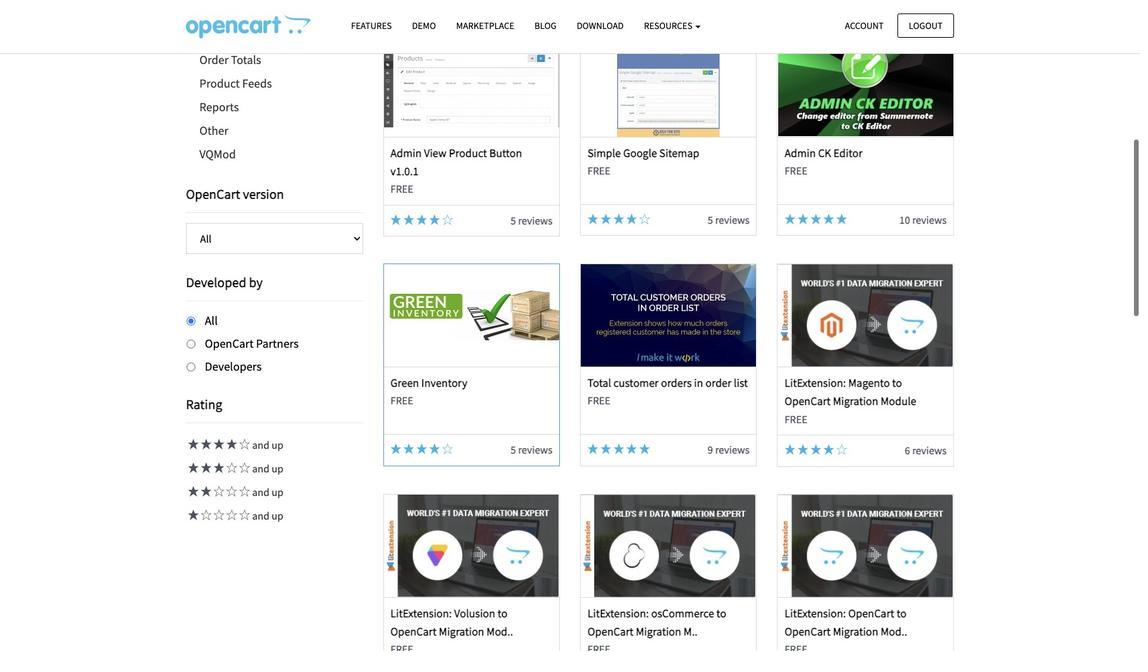 Task type: describe. For each thing, give the bounding box(es) containing it.
9 reviews
[[708, 443, 750, 457]]

partners
[[256, 336, 299, 351]]

green inventory free
[[391, 376, 468, 408]]

litextension: opencart to opencart migration mod.. link
[[785, 606, 908, 639]]

shipping methods link
[[186, 1, 363, 24]]

developed by
[[186, 274, 263, 291]]

vqmod
[[200, 146, 236, 162]]

oscommerce
[[652, 606, 715, 621]]

marketplace link
[[446, 14, 525, 38]]

mod.. for volusion
[[487, 624, 514, 639]]

3 and up link from the top
[[186, 486, 284, 499]]

features link
[[341, 14, 402, 38]]

3 up from the top
[[272, 486, 284, 499]]

account link
[[834, 13, 896, 38]]

2 and up link from the top
[[186, 462, 284, 476]]

litextension: opencart to opencart migration mod.. image
[[779, 495, 954, 597]]

and up for 1st the and up link from the bottom
[[250, 509, 284, 523]]

and up for second the and up link from the top
[[250, 462, 284, 476]]

order totals
[[200, 52, 261, 67]]

litextension: opencart to opencart migration mod..
[[785, 606, 908, 639]]

all
[[205, 313, 218, 328]]

product inside admin view product button v1.0.1 free
[[449, 145, 487, 160]]

migration for magento
[[834, 394, 879, 409]]

view
[[424, 145, 447, 160]]

account
[[846, 19, 884, 31]]

4 and from the top
[[252, 509, 270, 523]]

shipping
[[200, 5, 245, 20]]

and up for fourth the and up link from the bottom
[[250, 439, 284, 452]]

litextension: oscommerce to opencart migration m.. image
[[581, 495, 757, 597]]

green
[[391, 376, 419, 391]]

demo link
[[402, 14, 446, 38]]

opencart version
[[186, 185, 284, 202]]

resources
[[644, 20, 695, 32]]

developers
[[205, 358, 262, 374]]

litextension: for litextension: volusion to opencart migration mod..
[[391, 606, 452, 621]]

other extensions image
[[186, 14, 311, 38]]

order totals link
[[186, 48, 363, 71]]

reports link
[[186, 95, 363, 119]]

feeds
[[242, 76, 272, 91]]

free inside simple google sitemap free
[[588, 164, 611, 177]]

migration for volusion
[[439, 624, 485, 639]]

1 up from the top
[[272, 439, 284, 452]]

opencart inside litextension: volusion to opencart migration mod..
[[391, 624, 437, 639]]

10 reviews
[[900, 213, 947, 226]]

other link
[[186, 119, 363, 142]]

total customer orders in order list free
[[588, 376, 749, 408]]

migration for oscommerce
[[636, 624, 682, 639]]

shipping methods
[[200, 5, 291, 20]]

free inside admin view product button v1.0.1 free
[[391, 182, 414, 196]]

v1.0.1
[[391, 164, 419, 179]]

migration for opencart
[[834, 624, 879, 639]]

product feeds link
[[186, 71, 363, 95]]

modules link
[[187, 24, 363, 48]]

3 and from the top
[[252, 486, 270, 499]]

litextension: for litextension: opencart to opencart migration mod..
[[785, 606, 847, 621]]

to for oscommerce
[[717, 606, 727, 621]]

4 up from the top
[[272, 509, 284, 523]]

simple google sitemap link
[[588, 145, 700, 160]]

litextension: for litextension: magento to opencart migration module free
[[785, 376, 847, 391]]

reviews for litextension: magento to opencart migration module
[[913, 444, 947, 457]]

admin ck editor free
[[785, 145, 863, 177]]

admin ck editor link
[[785, 145, 863, 160]]

free inside total customer orders in order list free
[[588, 394, 611, 408]]

logout
[[909, 19, 943, 31]]

to for volusion
[[498, 606, 508, 621]]

2 and from the top
[[252, 462, 270, 476]]

features
[[351, 20, 392, 32]]

simple google sitemap image
[[581, 34, 757, 137]]

simple google sitemap free
[[588, 145, 700, 177]]

sitemap
[[660, 145, 700, 160]]

5 for green inventory
[[511, 443, 516, 457]]

litextension: magento to opencart migration module image
[[779, 264, 954, 367]]

blog
[[535, 20, 557, 32]]

reviews for simple google sitemap
[[716, 213, 750, 226]]

magento
[[849, 376, 891, 391]]

in
[[695, 376, 704, 391]]

opencart inside "litextension: oscommerce to opencart migration m.."
[[588, 624, 634, 639]]

10
[[900, 213, 911, 226]]

admin view product button v1.0.1 free
[[391, 145, 523, 196]]



Task type: locate. For each thing, give the bounding box(es) containing it.
star light o image
[[640, 214, 651, 224], [837, 444, 848, 455], [225, 463, 237, 474], [237, 463, 250, 474], [212, 486, 225, 497], [237, 486, 250, 497], [237, 510, 250, 521]]

customer
[[614, 376, 659, 391]]

free inside admin ck editor free
[[785, 164, 808, 177]]

to inside litextension: volusion to opencart migration mod..
[[498, 606, 508, 621]]

reviews for total customer orders in order list
[[716, 443, 750, 457]]

6 reviews
[[905, 444, 947, 457]]

free
[[588, 164, 611, 177], [785, 164, 808, 177], [391, 182, 414, 196], [391, 394, 414, 408], [588, 394, 611, 408], [785, 412, 808, 426]]

1 horizontal spatial mod..
[[881, 624, 908, 639]]

admin view product button v1.0.1 link
[[391, 145, 523, 179]]

1 admin from the left
[[391, 145, 422, 160]]

litextension: volusion to opencart migration mod.. image
[[384, 495, 559, 597]]

free inside the green inventory free
[[391, 394, 414, 408]]

1 mod.. from the left
[[487, 624, 514, 639]]

methods
[[247, 5, 291, 20]]

logout link
[[898, 13, 955, 38]]

opencart partners
[[205, 336, 299, 351]]

5 reviews for green inventory
[[511, 443, 553, 457]]

free inside litextension: magento to opencart migration module free
[[785, 412, 808, 426]]

star light image
[[785, 214, 796, 224], [798, 214, 809, 224], [811, 214, 822, 224], [824, 214, 835, 224], [391, 214, 402, 225], [430, 214, 440, 225], [212, 439, 225, 450], [225, 439, 237, 450], [391, 444, 402, 455], [417, 444, 427, 455], [601, 444, 612, 455], [614, 444, 625, 455], [627, 444, 638, 455], [640, 444, 651, 455], [824, 444, 835, 455], [186, 463, 199, 474], [186, 486, 199, 497]]

admin
[[391, 145, 422, 160], [785, 145, 816, 160]]

and up link
[[186, 439, 284, 452], [186, 462, 284, 476], [186, 486, 284, 499], [186, 509, 284, 523]]

litextension: volusion to opencart migration mod.. link
[[391, 606, 514, 639]]

admin for admin view product button v1.0.1
[[391, 145, 422, 160]]

litextension: oscommerce to opencart migration m..
[[588, 606, 727, 639]]

admin for admin ck editor
[[785, 145, 816, 160]]

simple
[[588, 145, 621, 160]]

1 and up link from the top
[[186, 439, 284, 452]]

litextension: inside litextension: volusion to opencart migration mod..
[[391, 606, 452, 621]]

product right view
[[449, 145, 487, 160]]

mod.. inside litextension: volusion to opencart migration mod..
[[487, 624, 514, 639]]

migration
[[834, 394, 879, 409], [439, 624, 485, 639], [636, 624, 682, 639], [834, 624, 879, 639]]

demo
[[412, 20, 436, 32]]

vqmod link
[[186, 142, 363, 166]]

None radio
[[187, 317, 196, 326], [187, 340, 196, 348], [187, 317, 196, 326], [187, 340, 196, 348]]

m..
[[684, 624, 698, 639]]

blog link
[[525, 14, 567, 38]]

inventory
[[422, 376, 468, 391]]

2 admin from the left
[[785, 145, 816, 160]]

admin up v1.0.1
[[391, 145, 422, 160]]

list
[[734, 376, 749, 391]]

to inside "litextension: oscommerce to opencart migration m.."
[[717, 606, 727, 621]]

developed
[[186, 274, 247, 291]]

to inside litextension: opencart to opencart migration mod..
[[897, 606, 907, 621]]

orders
[[661, 376, 692, 391]]

1 vertical spatial product
[[449, 145, 487, 160]]

5 reviews for simple google sitemap
[[708, 213, 750, 226]]

product up reports
[[200, 76, 240, 91]]

litextension: inside litextension: magento to opencart migration module free
[[785, 376, 847, 391]]

ck
[[819, 145, 832, 160]]

star light o image
[[443, 214, 453, 225], [237, 439, 250, 450], [443, 444, 453, 455], [225, 486, 237, 497], [199, 510, 212, 521], [212, 510, 225, 521], [225, 510, 237, 521]]

by
[[249, 274, 263, 291]]

migration inside litextension: magento to opencart migration module free
[[834, 394, 879, 409]]

2 up from the top
[[272, 462, 284, 476]]

reviews
[[716, 213, 750, 226], [913, 213, 947, 226], [518, 213, 553, 227], [518, 443, 553, 457], [716, 443, 750, 457], [913, 444, 947, 457]]

1 and from the top
[[252, 439, 270, 452]]

1 horizontal spatial admin
[[785, 145, 816, 160]]

free down v1.0.1
[[391, 182, 414, 196]]

None radio
[[187, 363, 196, 371]]

version
[[243, 185, 284, 202]]

green inventory image
[[384, 264, 559, 367]]

free down total
[[588, 394, 611, 408]]

litextension: for litextension: oscommerce to opencart migration m..
[[588, 606, 649, 621]]

reports
[[200, 99, 239, 115]]

migration inside litextension: volusion to opencart migration mod..
[[439, 624, 485, 639]]

free down 'litextension: magento to opencart migration module' link
[[785, 412, 808, 426]]

order
[[706, 376, 732, 391]]

0 horizontal spatial mod..
[[487, 624, 514, 639]]

totals
[[231, 52, 261, 67]]

mod.. inside litextension: opencart to opencart migration mod..
[[881, 624, 908, 639]]

editor
[[834, 145, 863, 160]]

5
[[708, 213, 714, 226], [511, 213, 516, 227], [511, 443, 516, 457]]

and up for third the and up link from the top
[[250, 486, 284, 499]]

button
[[490, 145, 523, 160]]

module
[[881, 394, 917, 409]]

star light image
[[588, 214, 599, 224], [601, 214, 612, 224], [614, 214, 625, 224], [627, 214, 638, 224], [837, 214, 848, 224], [404, 214, 414, 225], [417, 214, 427, 225], [186, 439, 199, 450], [199, 439, 212, 450], [404, 444, 414, 455], [430, 444, 440, 455], [588, 444, 599, 455], [785, 444, 796, 455], [798, 444, 809, 455], [811, 444, 822, 455], [199, 463, 212, 474], [212, 463, 225, 474], [199, 486, 212, 497], [186, 510, 199, 521]]

litextension: volusion to opencart migration mod..
[[391, 606, 514, 639]]

google
[[624, 145, 658, 160]]

5 reviews for admin view product button v1.0.1
[[511, 213, 553, 227]]

migration inside litextension: opencart to opencart migration mod..
[[834, 624, 879, 639]]

up
[[272, 439, 284, 452], [272, 462, 284, 476], [272, 486, 284, 499], [272, 509, 284, 523]]

reviews for admin ck editor
[[913, 213, 947, 226]]

mod.. for opencart
[[881, 624, 908, 639]]

free down admin ck editor link at the right
[[785, 164, 808, 177]]

order
[[200, 52, 229, 67]]

1 horizontal spatial product
[[449, 145, 487, 160]]

to for opencart
[[897, 606, 907, 621]]

2 mod.. from the left
[[881, 624, 908, 639]]

opencart inside litextension: magento to opencart migration module free
[[785, 394, 831, 409]]

litextension:
[[785, 376, 847, 391], [391, 606, 452, 621], [588, 606, 649, 621], [785, 606, 847, 621]]

reviews for admin view product button v1.0.1
[[518, 213, 553, 227]]

and
[[252, 439, 270, 452], [252, 462, 270, 476], [252, 486, 270, 499], [252, 509, 270, 523]]

total
[[588, 376, 612, 391]]

total customer orders in order list link
[[588, 376, 749, 391]]

free down green
[[391, 394, 414, 408]]

4 and up link from the top
[[186, 509, 284, 523]]

litextension: magento to opencart migration module link
[[785, 376, 917, 409]]

migration inside "litextension: oscommerce to opencart migration m.."
[[636, 624, 682, 639]]

0 horizontal spatial admin
[[391, 145, 422, 160]]

opencart
[[186, 185, 240, 202], [205, 336, 254, 351], [785, 394, 831, 409], [849, 606, 895, 621], [391, 624, 437, 639], [588, 624, 634, 639], [785, 624, 831, 639]]

5 reviews
[[708, 213, 750, 226], [511, 213, 553, 227], [511, 443, 553, 457]]

to for magento
[[893, 376, 903, 391]]

4 and up from the top
[[250, 509, 284, 523]]

volusion
[[454, 606, 496, 621]]

other
[[200, 123, 229, 138]]

admin left ck
[[785, 145, 816, 160]]

modules
[[200, 28, 243, 44]]

free down simple
[[588, 164, 611, 177]]

0 horizontal spatial product
[[200, 76, 240, 91]]

1 and up from the top
[[250, 439, 284, 452]]

product feeds
[[200, 76, 272, 91]]

5 for simple google sitemap
[[708, 213, 714, 226]]

download link
[[567, 14, 634, 38]]

5 for admin view product button v1.0.1
[[511, 213, 516, 227]]

download
[[577, 20, 624, 32]]

admin view product button v1.0.1 image
[[384, 34, 559, 137]]

resources link
[[634, 14, 712, 38]]

9
[[708, 443, 714, 457]]

litextension: inside litextension: opencart to opencart migration mod..
[[785, 606, 847, 621]]

admin inside admin view product button v1.0.1 free
[[391, 145, 422, 160]]

litextension: magento to opencart migration module free
[[785, 376, 917, 426]]

3 and up from the top
[[250, 486, 284, 499]]

marketplace
[[456, 20, 515, 32]]

mod..
[[487, 624, 514, 639], [881, 624, 908, 639]]

6
[[905, 444, 911, 457]]

admin ck editor image
[[779, 34, 954, 137]]

reviews for green inventory
[[518, 443, 553, 457]]

and up
[[250, 439, 284, 452], [250, 462, 284, 476], [250, 486, 284, 499], [250, 509, 284, 523]]

total customer orders in order list image
[[581, 264, 757, 367]]

rating
[[186, 396, 222, 413]]

to inside litextension: magento to opencart migration module free
[[893, 376, 903, 391]]

green inventory link
[[391, 376, 468, 391]]

litextension: oscommerce to opencart migration m.. link
[[588, 606, 727, 639]]

litextension: inside "litextension: oscommerce to opencart migration m.."
[[588, 606, 649, 621]]

to
[[893, 376, 903, 391], [498, 606, 508, 621], [717, 606, 727, 621], [897, 606, 907, 621]]

admin inside admin ck editor free
[[785, 145, 816, 160]]

2 and up from the top
[[250, 462, 284, 476]]

0 vertical spatial product
[[200, 76, 240, 91]]



Task type: vqa. For each thing, say whether or not it's contained in the screenshot.
top 2023
no



